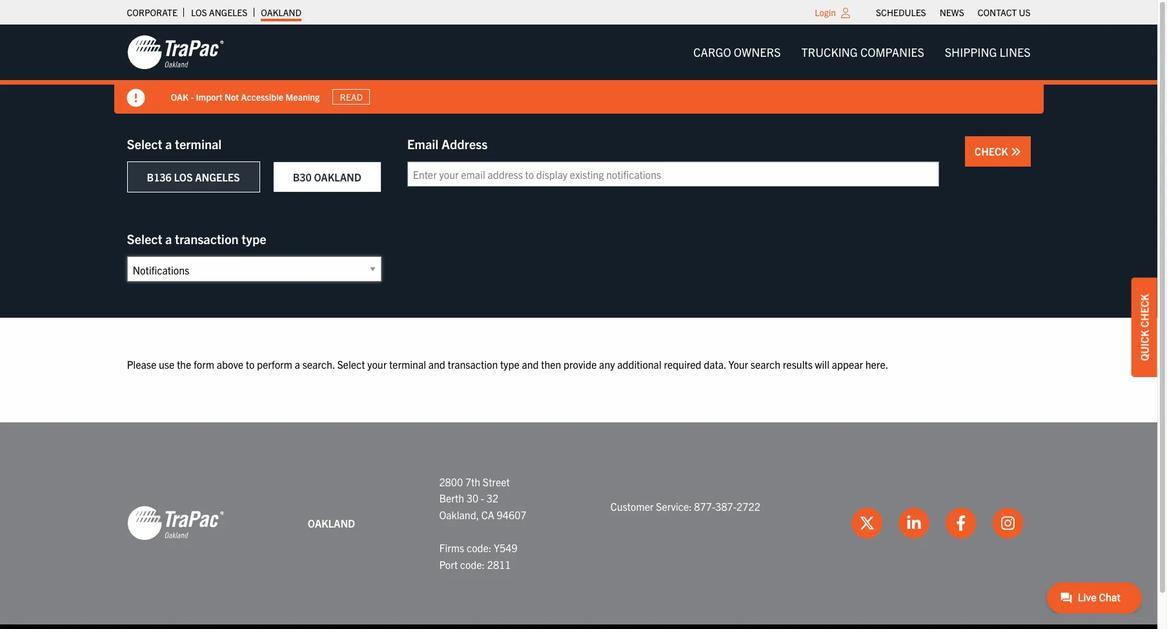 Task type: vqa. For each thing, say whether or not it's contained in the screenshot.
Check
yes



Task type: locate. For each thing, give the bounding box(es) containing it.
select up b136
[[127, 136, 162, 152]]

select
[[127, 136, 162, 152], [127, 231, 162, 247], [337, 358, 365, 371]]

terminal right the your
[[389, 358, 426, 371]]

0 vertical spatial los
[[191, 6, 207, 18]]

select left the your
[[337, 358, 365, 371]]

los angeles link
[[191, 3, 248, 21]]

1 vertical spatial menu bar
[[684, 39, 1042, 65]]

0 horizontal spatial terminal
[[175, 136, 222, 152]]

trucking companies link
[[792, 39, 935, 65]]

oakland image inside footer
[[127, 505, 224, 542]]

angeles down select a terminal
[[195, 171, 240, 183]]

0 vertical spatial a
[[165, 136, 172, 152]]

check inside 'link'
[[1139, 294, 1152, 328]]

contact
[[978, 6, 1018, 18]]

a down b136
[[165, 231, 172, 247]]

los
[[191, 6, 207, 18], [174, 171, 193, 183]]

firms
[[440, 541, 465, 554]]

2800
[[440, 475, 463, 488]]

a for transaction
[[165, 231, 172, 247]]

1 vertical spatial -
[[481, 492, 485, 505]]

address
[[442, 136, 488, 152]]

1 horizontal spatial terminal
[[389, 358, 426, 371]]

0 vertical spatial select
[[127, 136, 162, 152]]

type
[[242, 231, 267, 247], [501, 358, 520, 371]]

solid image
[[127, 89, 145, 107]]

check
[[975, 145, 1011, 158], [1139, 294, 1152, 328]]

check inside button
[[975, 145, 1011, 158]]

port
[[440, 558, 458, 571]]

results
[[783, 358, 813, 371]]

will
[[816, 358, 830, 371]]

1 oakland image from the top
[[127, 34, 224, 70]]

light image
[[842, 8, 851, 18]]

1 vertical spatial angeles
[[195, 171, 240, 183]]

read link
[[333, 89, 370, 105]]

- inside the "2800 7th street berth 30 - 32 oakland, ca 94607"
[[481, 492, 485, 505]]

- inside "banner"
[[191, 91, 194, 102]]

1 horizontal spatial transaction
[[448, 358, 498, 371]]

quick check link
[[1132, 278, 1158, 377]]

menu bar containing cargo owners
[[684, 39, 1042, 65]]

2800 7th street berth 30 - 32 oakland, ca 94607
[[440, 475, 527, 521]]

1 vertical spatial oakland
[[314, 171, 362, 183]]

a up b136
[[165, 136, 172, 152]]

banner containing cargo owners
[[0, 25, 1168, 114]]

and
[[429, 358, 446, 371], [522, 358, 539, 371]]

0 vertical spatial terminal
[[175, 136, 222, 152]]

0 horizontal spatial and
[[429, 358, 446, 371]]

terminal
[[175, 136, 222, 152], [389, 358, 426, 371]]

0 vertical spatial oakland
[[261, 6, 302, 18]]

-
[[191, 91, 194, 102], [481, 492, 485, 505]]

1 vertical spatial terminal
[[389, 358, 426, 371]]

login
[[815, 6, 837, 18]]

1 horizontal spatial and
[[522, 358, 539, 371]]

cargo owners
[[694, 45, 781, 59]]

import
[[196, 91, 223, 102]]

1 vertical spatial select
[[127, 231, 162, 247]]

shipping
[[946, 45, 998, 59]]

menu bar containing schedules
[[870, 3, 1038, 21]]

code:
[[467, 541, 492, 554], [460, 558, 485, 571]]

- right 30
[[481, 492, 485, 505]]

1 vertical spatial code:
[[460, 558, 485, 571]]

0 horizontal spatial type
[[242, 231, 267, 247]]

a left the search.
[[295, 358, 300, 371]]

code: right port
[[460, 558, 485, 571]]

angeles
[[209, 6, 248, 18], [195, 171, 240, 183]]

select a transaction type
[[127, 231, 267, 247]]

b30 oakland
[[293, 171, 362, 183]]

code: up 2811
[[467, 541, 492, 554]]

a for terminal
[[165, 136, 172, 152]]

0 horizontal spatial transaction
[[175, 231, 239, 247]]

oakland image
[[127, 34, 224, 70], [127, 505, 224, 542]]

2 oakland image from the top
[[127, 505, 224, 542]]

banner
[[0, 25, 1168, 114]]

ca
[[482, 508, 495, 521]]

0 vertical spatial type
[[242, 231, 267, 247]]

angeles left oakland link
[[209, 6, 248, 18]]

1 vertical spatial oakland image
[[127, 505, 224, 542]]

and left then
[[522, 358, 539, 371]]

required
[[664, 358, 702, 371]]

street
[[483, 475, 510, 488]]

0 horizontal spatial check
[[975, 145, 1011, 158]]

los angeles
[[191, 6, 248, 18]]

oak - import not accessible meaning
[[171, 91, 320, 102]]

above
[[217, 358, 244, 371]]

387-
[[716, 500, 737, 513]]

please use the form above to perform a search. select your terminal and transaction type and then provide any additional required data. your search results will appear here.
[[127, 358, 889, 371]]

menu bar
[[870, 3, 1038, 21], [684, 39, 1042, 65]]

0 vertical spatial -
[[191, 91, 194, 102]]

and right the your
[[429, 358, 446, 371]]

transaction
[[175, 231, 239, 247], [448, 358, 498, 371]]

los right corporate
[[191, 6, 207, 18]]

- right oak
[[191, 91, 194, 102]]

y549
[[494, 541, 518, 554]]

2811
[[488, 558, 511, 571]]

terminal up b136 los angeles
[[175, 136, 222, 152]]

select a terminal
[[127, 136, 222, 152]]

email address
[[407, 136, 488, 152]]

oakland image inside "banner"
[[127, 34, 224, 70]]

select down b136
[[127, 231, 162, 247]]

0 vertical spatial check
[[975, 145, 1011, 158]]

customer
[[611, 500, 654, 513]]

service:
[[656, 500, 692, 513]]

0 vertical spatial transaction
[[175, 231, 239, 247]]

0 vertical spatial oakland image
[[127, 34, 224, 70]]

any
[[600, 358, 615, 371]]

a
[[165, 136, 172, 152], [165, 231, 172, 247], [295, 358, 300, 371]]

1 vertical spatial a
[[165, 231, 172, 247]]

2722
[[737, 500, 761, 513]]

oakland,
[[440, 508, 479, 521]]

footer containing 2800 7th street
[[0, 422, 1158, 629]]

not
[[225, 91, 239, 102]]

30
[[467, 492, 479, 505]]

email
[[407, 136, 439, 152]]

0 horizontal spatial -
[[191, 91, 194, 102]]

1 vertical spatial check
[[1139, 294, 1152, 328]]

news link
[[940, 3, 965, 21]]

berth
[[440, 492, 465, 505]]

2 vertical spatial select
[[337, 358, 365, 371]]

menu bar down light "icon"
[[684, 39, 1042, 65]]

oakland
[[261, 6, 302, 18], [314, 171, 362, 183], [308, 517, 355, 529]]

los right b136
[[174, 171, 193, 183]]

footer
[[0, 422, 1158, 629]]

menu bar up shipping
[[870, 3, 1038, 21]]

1 vertical spatial type
[[501, 358, 520, 371]]

1 horizontal spatial check
[[1139, 294, 1152, 328]]

additional
[[618, 358, 662, 371]]

to
[[246, 358, 255, 371]]

here.
[[866, 358, 889, 371]]

appear
[[832, 358, 864, 371]]

search.
[[303, 358, 335, 371]]

32
[[487, 492, 499, 505]]

1 horizontal spatial -
[[481, 492, 485, 505]]

news
[[940, 6, 965, 18]]

oakland link
[[261, 3, 302, 21]]

0 vertical spatial menu bar
[[870, 3, 1038, 21]]



Task type: describe. For each thing, give the bounding box(es) containing it.
1 vertical spatial los
[[174, 171, 193, 183]]

oakland image for footer containing 2800 7th street
[[127, 505, 224, 542]]

menu bar inside "banner"
[[684, 39, 1042, 65]]

your
[[729, 358, 749, 371]]

meaning
[[286, 91, 320, 102]]

login link
[[815, 6, 837, 18]]

2 vertical spatial a
[[295, 358, 300, 371]]

Email Address email field
[[407, 161, 940, 187]]

shipping lines
[[946, 45, 1031, 59]]

schedules link
[[877, 3, 927, 21]]

cargo
[[694, 45, 732, 59]]

0 vertical spatial code:
[[467, 541, 492, 554]]

shipping lines link
[[935, 39, 1042, 65]]

cargo owners link
[[684, 39, 792, 65]]

the
[[177, 358, 191, 371]]

your
[[368, 358, 387, 371]]

owners
[[734, 45, 781, 59]]

search
[[751, 358, 781, 371]]

b136
[[147, 171, 172, 183]]

1 horizontal spatial type
[[501, 358, 520, 371]]

quick check
[[1139, 294, 1152, 361]]

b136 los angeles
[[147, 171, 240, 183]]

select for select a terminal
[[127, 136, 162, 152]]

b30
[[293, 171, 312, 183]]

customer service: 877-387-2722
[[611, 500, 761, 513]]

lines
[[1000, 45, 1031, 59]]

7th
[[466, 475, 481, 488]]

check button
[[966, 136, 1031, 167]]

877-
[[695, 500, 716, 513]]

oak
[[171, 91, 189, 102]]

use
[[159, 358, 175, 371]]

94607
[[497, 508, 527, 521]]

us
[[1020, 6, 1031, 18]]

oakland image for "banner" on the top containing cargo owners
[[127, 34, 224, 70]]

corporate
[[127, 6, 178, 18]]

corporate link
[[127, 3, 178, 21]]

companies
[[861, 45, 925, 59]]

data.
[[704, 358, 727, 371]]

1 and from the left
[[429, 358, 446, 371]]

trucking
[[802, 45, 858, 59]]

form
[[194, 358, 215, 371]]

contact us link
[[978, 3, 1031, 21]]

accessible
[[241, 91, 284, 102]]

2 vertical spatial oakland
[[308, 517, 355, 529]]

quick
[[1139, 330, 1152, 361]]

schedules
[[877, 6, 927, 18]]

trucking companies
[[802, 45, 925, 59]]

solid image
[[1011, 147, 1022, 157]]

firms code:  y549 port code:  2811
[[440, 541, 518, 571]]

then
[[541, 358, 562, 371]]

select for select a transaction type
[[127, 231, 162, 247]]

0 vertical spatial angeles
[[209, 6, 248, 18]]

perform
[[257, 358, 293, 371]]

provide
[[564, 358, 597, 371]]

contact us
[[978, 6, 1031, 18]]

please
[[127, 358, 156, 371]]

read
[[340, 91, 363, 103]]

2 and from the left
[[522, 358, 539, 371]]

1 vertical spatial transaction
[[448, 358, 498, 371]]



